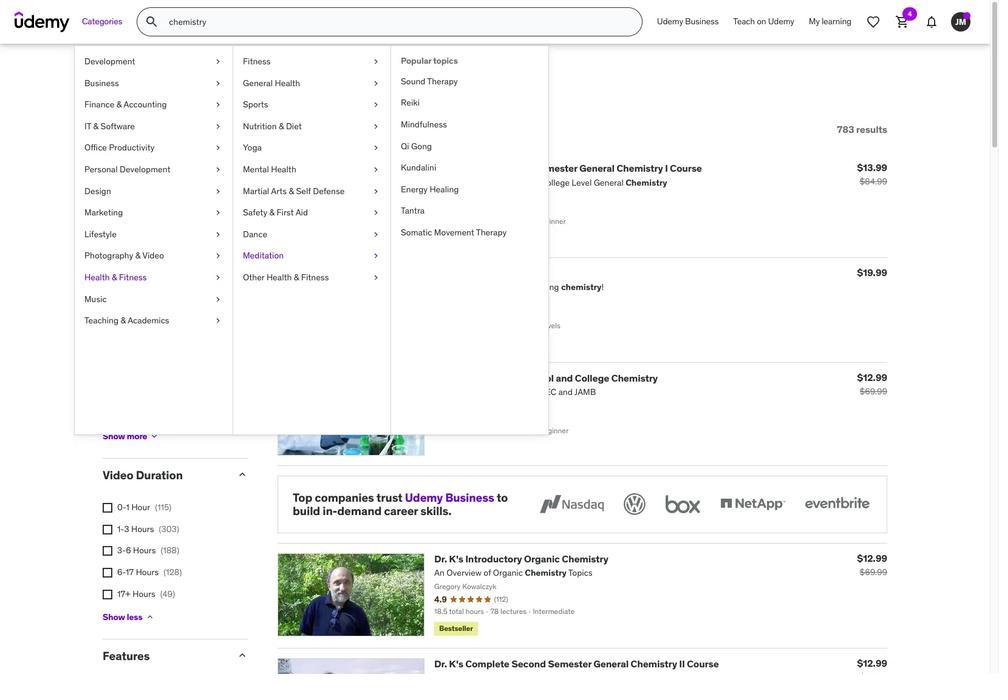 Task type: describe. For each thing, give the bounding box(es) containing it.
fitness inside health & fitness link
[[119, 272, 147, 283]]

design link
[[75, 181, 233, 202]]

general for dr. k's complete second semester general chemistry ii course
[[594, 658, 629, 671]]

jm
[[956, 16, 967, 27]]

safety & first aid
[[243, 207, 308, 218]]

dr. k's complete second semester general chemistry ii course link
[[434, 658, 719, 671]]

teaching & academics link
[[75, 311, 233, 332]]

video duration button
[[103, 469, 227, 483]]

music
[[84, 294, 107, 305]]

box image
[[663, 491, 704, 518]]

health for general health
[[275, 78, 300, 88]]

hours right the "17+"
[[133, 589, 155, 600]]

k's for dr. k's introductory organic chemistry
[[449, 554, 463, 566]]

$69.99 for dr. k's introductory organic chemistry
[[860, 567, 888, 578]]

chemistry for first
[[617, 162, 663, 175]]

filter
[[125, 123, 149, 135]]

(464)
[[198, 228, 218, 239]]

1 vertical spatial complete
[[453, 372, 497, 384]]

netapp image
[[718, 491, 788, 518]]

other
[[243, 272, 265, 283]]

xsmall image for marketing
[[213, 207, 223, 219]]

1 vertical spatial small image
[[236, 650, 248, 662]]

trust
[[377, 491, 403, 505]]

dr. k's complete first semester general chemistry i course
[[434, 162, 702, 175]]

meditation element
[[391, 46, 549, 435]]

office productivity link
[[75, 138, 233, 159]]

k's for dr. k's complete first semester general chemistry i course
[[449, 162, 463, 175]]

1 vertical spatial therapy
[[476, 227, 507, 238]]

ratings
[[103, 173, 144, 187]]

topics
[[433, 55, 458, 66]]

energy healing link
[[391, 179, 549, 201]]

fitness inside fitness link
[[243, 56, 271, 67]]

mental
[[243, 164, 269, 175]]

reiki
[[401, 97, 420, 108]]

defense
[[313, 186, 345, 197]]

6
[[126, 546, 131, 557]]

0 vertical spatial first
[[512, 162, 532, 175]]

up
[[183, 250, 193, 261]]

783 results status
[[837, 123, 888, 135]]

to
[[497, 491, 508, 505]]

teaching & academics
[[84, 315, 169, 326]]

ii
[[679, 658, 685, 671]]

show less button
[[103, 606, 155, 630]]

it & software
[[84, 121, 135, 132]]

complete for second
[[465, 658, 510, 671]]

0 vertical spatial general
[[243, 78, 273, 88]]

software
[[101, 121, 135, 132]]

3.5
[[162, 250, 174, 261]]

xsmall image for it & software
[[213, 121, 223, 133]]

0-1 hour (115)
[[117, 503, 171, 513]]

safety & first aid link
[[233, 202, 391, 224]]

personal development
[[84, 164, 170, 175]]

show for show more
[[103, 431, 125, 442]]

healing
[[430, 184, 459, 195]]

1 horizontal spatial business
[[445, 491, 494, 505]]

show less
[[103, 612, 142, 623]]

dr. k's complete second semester general chemistry ii course
[[434, 658, 719, 671]]

6-
[[117, 567, 126, 578]]

somatic
[[401, 227, 432, 238]]

jm link
[[947, 7, 976, 36]]

kundalini link
[[391, 157, 549, 179]]

features
[[103, 650, 150, 664]]

xsmall image up the show more
[[103, 386, 112, 396]]

17+
[[117, 589, 131, 600]]

xsmall image left 0-
[[103, 504, 112, 513]]

1
[[126, 503, 129, 513]]

photography & video
[[84, 251, 164, 261]]

fitness inside other health & fitness link
[[301, 272, 329, 283]]

finance
[[84, 99, 114, 110]]

mindfulness link
[[391, 114, 549, 136]]

filter button
[[103, 111, 157, 148]]

you have alerts image
[[964, 12, 971, 19]]

& for safety & first aid
[[269, 207, 275, 218]]

finance & accounting
[[84, 99, 167, 110]]

0 horizontal spatial business
[[84, 78, 119, 88]]

accounting
[[124, 99, 167, 110]]

photography & video link
[[75, 246, 233, 267]]

self
[[296, 186, 311, 197]]

gong
[[411, 141, 432, 152]]

$84.99
[[860, 176, 888, 187]]

sound
[[401, 76, 426, 87]]

& for teaching & academics
[[121, 315, 126, 326]]

& for nutrition & diet
[[279, 121, 284, 132]]

features button
[[103, 650, 227, 664]]

4 link
[[888, 7, 917, 36]]

teach on udemy
[[733, 16, 795, 27]]

xsmall image for business
[[213, 78, 223, 89]]

$12.99 $69.99 for the complete high school and college chemistry
[[857, 372, 888, 397]]

dance
[[243, 229, 267, 240]]

health for mental health
[[271, 164, 296, 175]]

dr. for dr. k's complete first semester general chemistry i course
[[434, 162, 447, 175]]

3-
[[117, 546, 126, 557]]

xsmall image left '3-'
[[103, 547, 112, 557]]

xsmall image for martial arts & self defense
[[371, 186, 381, 198]]

3
[[124, 524, 129, 535]]

qi
[[401, 141, 409, 152]]

results for 783 results
[[856, 123, 888, 135]]

0-
[[117, 503, 126, 513]]

office productivity
[[84, 142, 155, 153]]

kundalini
[[401, 162, 436, 173]]

xsmall image for sports
[[371, 99, 381, 111]]

dr. k's complete first semester general chemistry i course link
[[434, 162, 702, 175]]

it
[[84, 121, 91, 132]]

course for dr. k's complete second semester general chemistry ii course
[[687, 658, 719, 671]]

less
[[127, 612, 142, 623]]

second
[[512, 658, 546, 671]]

i
[[665, 162, 668, 175]]

17+ hours (49)
[[117, 589, 175, 600]]

college
[[575, 372, 609, 384]]

top
[[293, 491, 312, 505]]

xsmall image for personal development
[[213, 164, 223, 176]]

0 vertical spatial business
[[685, 16, 719, 27]]

xsmall image for mental health
[[371, 164, 381, 176]]

hours for 3-6 hours
[[133, 546, 156, 557]]

& inside other health & fitness link
[[294, 272, 299, 283]]

"chemistry"
[[239, 72, 349, 97]]

xsmall image for nutrition & diet
[[371, 121, 381, 133]]

nutrition & diet link
[[233, 116, 391, 138]]

Search for anything text field
[[167, 12, 627, 32]]

health & fitness
[[84, 272, 147, 283]]

sound therapy link
[[391, 71, 549, 93]]

0 vertical spatial development
[[84, 56, 135, 67]]

xsmall image for other health & fitness
[[371, 272, 381, 284]]

(115)
[[155, 503, 171, 513]]

dr. for dr. k's introductory organic chemistry
[[434, 554, 447, 566]]

1 vertical spatial video
[[103, 469, 133, 483]]

(541)
[[198, 250, 216, 261]]

my
[[809, 16, 820, 27]]

nutrition
[[243, 121, 277, 132]]



Task type: locate. For each thing, give the bounding box(es) containing it.
on
[[757, 16, 766, 27]]

therapy inside "link"
[[427, 76, 458, 87]]

xsmall image for music
[[213, 294, 223, 306]]

xsmall image left tantra
[[371, 207, 381, 219]]

& for photography & video
[[135, 251, 141, 261]]

video up 0-
[[103, 469, 133, 483]]

1 horizontal spatial udemy business link
[[650, 7, 726, 36]]

xsmall image inside dance link
[[371, 229, 381, 241]]

xsmall image inside the general health link
[[371, 78, 381, 89]]

hour
[[131, 503, 150, 513]]

xsmall image left kundalini
[[371, 164, 381, 176]]

health right other
[[267, 272, 292, 283]]

português
[[117, 428, 157, 439]]

udemy business link left "teach"
[[650, 7, 726, 36]]

development down categories dropdown button
[[84, 56, 135, 67]]

xsmall image inside sports "link"
[[371, 99, 381, 111]]

shopping cart with 4 items image
[[895, 15, 910, 29]]

fitness down photography & video
[[119, 272, 147, 283]]

& inside health & fitness link
[[112, 272, 117, 283]]

1 horizontal spatial udemy
[[657, 16, 683, 27]]

other health & fitness
[[243, 272, 329, 283]]

3 k's from the top
[[449, 658, 463, 671]]

xsmall image inside fitness link
[[371, 56, 381, 68]]

xsmall image inside mental health "link"
[[371, 164, 381, 176]]

mental health
[[243, 164, 296, 175]]

6-17 hours (128)
[[117, 567, 182, 578]]

& for 3.5 & up (541)
[[176, 250, 181, 261]]

0 vertical spatial video
[[142, 251, 164, 261]]

2 vertical spatial k's
[[449, 658, 463, 671]]

eventbrite image
[[803, 491, 872, 518]]

xsmall image for teaching & academics
[[213, 315, 223, 327]]

$12.99 $69.99 for dr. k's introductory organic chemistry
[[857, 553, 888, 578]]

0 vertical spatial k's
[[449, 162, 463, 175]]

0 vertical spatial course
[[670, 162, 702, 175]]

1 vertical spatial 783
[[837, 123, 854, 135]]

& for health & fitness
[[112, 272, 117, 283]]

(128)
[[164, 567, 182, 578]]

xsmall image
[[213, 56, 223, 68], [371, 56, 381, 68], [213, 78, 223, 89], [371, 78, 381, 89], [213, 99, 223, 111], [371, 99, 381, 111], [213, 121, 223, 133], [371, 142, 381, 154], [213, 186, 223, 198], [213, 229, 223, 241], [371, 229, 381, 241], [213, 251, 223, 262], [371, 251, 381, 262], [371, 272, 381, 284], [213, 294, 223, 306], [103, 343, 112, 353], [103, 364, 112, 374], [103, 408, 112, 417], [150, 432, 159, 442], [103, 569, 112, 578], [103, 590, 112, 600]]

small image
[[236, 469, 248, 481]]

xsmall image for lifestyle
[[213, 229, 223, 241]]

nasdaq image
[[537, 491, 607, 518]]

1 vertical spatial first
[[277, 207, 294, 218]]

notifications image
[[925, 15, 939, 29]]

1 horizontal spatial video
[[142, 251, 164, 261]]

xsmall image inside lifestyle link
[[213, 229, 223, 241]]

xsmall image inside personal development link
[[213, 164, 223, 176]]

in-
[[323, 504, 337, 519]]

martial arts & self defense link
[[233, 181, 391, 202]]

chemistry for school
[[612, 372, 658, 384]]

2 $69.99 from the top
[[860, 567, 888, 578]]

0 vertical spatial $69.99
[[860, 386, 888, 397]]

xsmall image inside marketing link
[[213, 207, 223, 219]]

xsmall image inside photography & video 'link'
[[213, 251, 223, 262]]

ratings button
[[103, 173, 227, 187]]

xsmall image left yoga
[[213, 142, 223, 154]]

& inside photography & video 'link'
[[135, 251, 141, 261]]

& right teaching
[[121, 315, 126, 326]]

health inside mental health "link"
[[271, 164, 296, 175]]

my learning link
[[802, 7, 859, 36]]

small image inside 'filter' button
[[111, 124, 123, 136]]

3 $12.99 from the top
[[857, 658, 888, 670]]

0 horizontal spatial video
[[103, 469, 133, 483]]

xsmall image inside development link
[[213, 56, 223, 68]]

1 vertical spatial k's
[[449, 554, 463, 566]]

hours right 3
[[131, 524, 154, 535]]

xsmall image left mindfulness
[[371, 121, 381, 133]]

2 dr. from the top
[[434, 554, 447, 566]]

course right ii
[[687, 658, 719, 671]]

783 for 783 results for "chemistry"
[[103, 72, 137, 97]]

xsmall image inside meditation link
[[371, 251, 381, 262]]

xsmall image inside the safety & first aid link
[[371, 207, 381, 219]]

1 vertical spatial course
[[687, 658, 719, 671]]

popular
[[401, 55, 431, 66]]

first
[[512, 162, 532, 175], [277, 207, 294, 218]]

semester for first
[[534, 162, 578, 175]]

& right safety
[[269, 207, 275, 218]]

xsmall image for safety & first aid
[[371, 207, 381, 219]]

0 vertical spatial small image
[[111, 124, 123, 136]]

general
[[243, 78, 273, 88], [580, 162, 615, 175], [594, 658, 629, 671]]

xsmall image inside teaching & academics link
[[213, 315, 223, 327]]

hours for 6-17 hours
[[136, 567, 159, 578]]

0 vertical spatial results
[[142, 72, 205, 97]]

fitness up general health
[[243, 56, 271, 67]]

xsmall image left '1-'
[[103, 525, 112, 535]]

therapy down tantra link
[[476, 227, 507, 238]]

therapy down topics
[[427, 76, 458, 87]]

1 vertical spatial udemy business link
[[405, 491, 494, 505]]

1 vertical spatial results
[[856, 123, 888, 135]]

0 vertical spatial semester
[[534, 162, 578, 175]]

business link
[[75, 73, 233, 94]]

1 vertical spatial semester
[[548, 658, 592, 671]]

personal
[[84, 164, 118, 175]]

1 vertical spatial $12.99 $69.99
[[857, 553, 888, 578]]

dr. for dr. k's complete second semester general chemistry ii course
[[434, 658, 447, 671]]

xsmall image for photography & video
[[213, 251, 223, 262]]

xsmall image down (571)
[[213, 315, 223, 327]]

categories
[[82, 16, 122, 27]]

& inside martial arts & self defense link
[[289, 186, 294, 197]]

xsmall image for office productivity
[[213, 142, 223, 154]]

lifestyle link
[[75, 224, 233, 246]]

2 vertical spatial business
[[445, 491, 494, 505]]

& for it & software
[[93, 121, 99, 132]]

video down lifestyle link
[[142, 251, 164, 261]]

xsmall image inside yoga link
[[371, 142, 381, 154]]

somatic movement therapy link
[[391, 222, 549, 244]]

development link
[[75, 51, 233, 73]]

xsmall image for development
[[213, 56, 223, 68]]

0 vertical spatial therapy
[[427, 76, 458, 87]]

0 horizontal spatial 783
[[103, 72, 137, 97]]

1-
[[117, 524, 124, 535]]

1 vertical spatial show
[[103, 612, 125, 623]]

2 horizontal spatial business
[[685, 16, 719, 27]]

$12.99 $69.99
[[857, 372, 888, 397], [857, 553, 888, 578]]

xsmall image for general health
[[371, 78, 381, 89]]

organic
[[524, 554, 560, 566]]

business
[[685, 16, 719, 27], [84, 78, 119, 88], [445, 491, 494, 505]]

chemistry left ii
[[631, 658, 677, 671]]

& down meditation link
[[294, 272, 299, 283]]

first up energy healing link on the top
[[512, 162, 532, 175]]

meditation link
[[233, 246, 391, 267]]

783 inside 783 results status
[[837, 123, 854, 135]]

health inside other health & fitness link
[[267, 272, 292, 283]]

xsmall image inside design link
[[213, 186, 223, 198]]

1 show from the top
[[103, 431, 125, 442]]

1 vertical spatial development
[[120, 164, 170, 175]]

xsmall image left mental
[[213, 164, 223, 176]]

martial arts & self defense
[[243, 186, 345, 197]]

2 horizontal spatial fitness
[[301, 272, 329, 283]]

small image
[[111, 124, 123, 136], [236, 650, 248, 662]]

xsmall image for dance
[[371, 229, 381, 241]]

results up "$13.99"
[[856, 123, 888, 135]]

0 horizontal spatial fitness
[[119, 272, 147, 283]]

safety
[[243, 207, 267, 218]]

(571)
[[198, 272, 216, 282]]

show left more at the left
[[103, 431, 125, 442]]

1 vertical spatial $69.99
[[860, 567, 888, 578]]

1 horizontal spatial therapy
[[476, 227, 507, 238]]

xsmall image inside other health & fitness link
[[371, 272, 381, 284]]

(303)
[[159, 524, 179, 535]]

other health & fitness link
[[233, 267, 391, 289]]

complete right the
[[453, 372, 497, 384]]

more
[[127, 431, 147, 442]]

2 vertical spatial complete
[[465, 658, 510, 671]]

$13.99
[[857, 162, 888, 174]]

0 horizontal spatial therapy
[[427, 76, 458, 87]]

chemistry right college
[[612, 372, 658, 384]]

dr.
[[434, 162, 447, 175], [434, 554, 447, 566], [434, 658, 447, 671]]

& inside the safety & first aid link
[[269, 207, 275, 218]]

0 vertical spatial show
[[103, 431, 125, 442]]

business left "teach"
[[685, 16, 719, 27]]

chemistry
[[617, 162, 663, 175], [612, 372, 658, 384], [562, 554, 608, 566], [631, 658, 677, 671]]

1 $12.99 $69.99 from the top
[[857, 372, 888, 397]]

2 vertical spatial $12.99
[[857, 658, 888, 670]]

xsmall image right less
[[145, 613, 155, 623]]

xsmall image for show less
[[145, 613, 155, 623]]

0 vertical spatial $12.99
[[857, 372, 888, 384]]

chemistry for second
[[631, 658, 677, 671]]

2 vertical spatial dr.
[[434, 658, 447, 671]]

4
[[908, 9, 912, 18]]

udemy business link left to
[[405, 491, 494, 505]]

results
[[142, 72, 205, 97], [856, 123, 888, 135]]

and
[[556, 372, 573, 384]]

my learning
[[809, 16, 852, 27]]

volkswagen image
[[621, 491, 648, 518]]

xsmall image for health & fitness
[[213, 272, 223, 284]]

health for other health & fitness
[[267, 272, 292, 283]]

k's for dr. k's complete second semester general chemistry ii course
[[449, 658, 463, 671]]

academics
[[128, 315, 169, 326]]

sound therapy
[[401, 76, 458, 87]]

health
[[275, 78, 300, 88], [271, 164, 296, 175], [84, 272, 110, 283], [267, 272, 292, 283]]

xsmall image down "(541)" at the left top of page
[[213, 272, 223, 284]]

& left self
[[289, 186, 294, 197]]

1 vertical spatial dr.
[[434, 554, 447, 566]]

show
[[103, 431, 125, 442], [103, 612, 125, 623]]

xsmall image inside show more button
[[150, 432, 159, 442]]

0 vertical spatial complete
[[465, 162, 510, 175]]

udemy business
[[657, 16, 719, 27]]

the complete high school and college chemistry
[[434, 372, 658, 384]]

chemistry right organic
[[562, 554, 608, 566]]

video duration
[[103, 469, 183, 483]]

qi gong
[[401, 141, 432, 152]]

complete up energy healing link on the top
[[465, 162, 510, 175]]

business up finance
[[84, 78, 119, 88]]

1 k's from the top
[[449, 162, 463, 175]]

& left diet on the top left of page
[[279, 121, 284, 132]]

0 horizontal spatial udemy business link
[[405, 491, 494, 505]]

2 $12.99 from the top
[[857, 553, 888, 565]]

0 vertical spatial dr.
[[434, 162, 447, 175]]

hours right 6
[[133, 546, 156, 557]]

xsmall image for fitness
[[371, 56, 381, 68]]

sports link
[[233, 94, 391, 116]]

language
[[103, 308, 156, 322]]

0 horizontal spatial results
[[142, 72, 205, 97]]

xsmall image left energy
[[371, 186, 381, 198]]

xsmall image inside nutrition & diet "link"
[[371, 121, 381, 133]]

& down lifestyle link
[[135, 251, 141, 261]]

the
[[434, 372, 451, 384]]

xsmall image inside show less button
[[145, 613, 155, 623]]

& inside 'it & software' link
[[93, 121, 99, 132]]

(272)
[[198, 207, 217, 218]]

$69.99 for the complete high school and college chemistry
[[860, 386, 888, 397]]

& left up
[[176, 250, 181, 261]]

fitness down meditation link
[[301, 272, 329, 283]]

submit search image
[[145, 15, 159, 29]]

2 k's from the top
[[449, 554, 463, 566]]

0 horizontal spatial first
[[277, 207, 294, 218]]

1 vertical spatial $12.99
[[857, 553, 888, 565]]

marketing
[[84, 207, 123, 218]]

& inside teaching & academics link
[[121, 315, 126, 326]]

xsmall image inside 'it & software' link
[[213, 121, 223, 133]]

2 show from the top
[[103, 612, 125, 623]]

1 horizontal spatial fitness
[[243, 56, 271, 67]]

demand
[[337, 504, 382, 519]]

course for dr. k's complete first semester general chemistry i course
[[670, 162, 702, 175]]

chemistry left i
[[617, 162, 663, 175]]

xsmall image inside finance & accounting link
[[213, 99, 223, 111]]

complete left second
[[465, 658, 510, 671]]

sports
[[243, 99, 268, 110]]

health inside health & fitness link
[[84, 272, 110, 283]]

2 horizontal spatial udemy
[[768, 16, 795, 27]]

udemy image
[[15, 12, 70, 32]]

& right it
[[93, 121, 99, 132]]

teach on udemy link
[[726, 7, 802, 36]]

career
[[384, 504, 418, 519]]

development down the office productivity link
[[120, 164, 170, 175]]

personal development link
[[75, 159, 233, 181]]

$12.99 for the complete high school and college chemistry
[[857, 372, 888, 384]]

1 horizontal spatial first
[[512, 162, 532, 175]]

$69.99
[[860, 386, 888, 397], [860, 567, 888, 578]]

arts
[[271, 186, 287, 197]]

0 vertical spatial $12.99 $69.99
[[857, 372, 888, 397]]

complete for first
[[465, 162, 510, 175]]

$12.99 for dr. k's introductory organic chemistry
[[857, 553, 888, 565]]

& down "photography"
[[112, 272, 117, 283]]

results for 783 results for "chemistry"
[[142, 72, 205, 97]]

categories button
[[75, 7, 130, 36]]

dance link
[[233, 224, 391, 246]]

xsmall image for design
[[213, 186, 223, 198]]

$19.99
[[857, 267, 888, 279]]

783 for 783 results
[[837, 123, 854, 135]]

health inside the general health link
[[275, 78, 300, 88]]

general health link
[[233, 73, 391, 94]]

xsmall image inside music 'link'
[[213, 294, 223, 306]]

0 vertical spatial 783
[[103, 72, 137, 97]]

video inside 'link'
[[142, 251, 164, 261]]

1 dr. from the top
[[434, 162, 447, 175]]

1 horizontal spatial results
[[856, 123, 888, 135]]

popular topics
[[401, 55, 458, 66]]

xsmall image inside the office productivity link
[[213, 142, 223, 154]]

xsmall image for show more
[[150, 432, 159, 442]]

therapy
[[427, 76, 458, 87], [476, 227, 507, 238]]

xsmall image for yoga
[[371, 142, 381, 154]]

& right finance
[[117, 99, 122, 110]]

1 horizontal spatial 783
[[837, 123, 854, 135]]

show for show less
[[103, 612, 125, 623]]

& for finance & accounting
[[117, 99, 122, 110]]

semester for second
[[548, 658, 592, 671]]

general for dr. k's complete first semester general chemistry i course
[[580, 162, 615, 175]]

1 $12.99 from the top
[[857, 372, 888, 384]]

xsmall image
[[371, 121, 381, 133], [213, 142, 223, 154], [213, 164, 223, 176], [371, 164, 381, 176], [371, 186, 381, 198], [213, 207, 223, 219], [371, 207, 381, 219], [213, 272, 223, 284], [213, 315, 223, 327], [103, 386, 112, 396], [103, 504, 112, 513], [103, 525, 112, 535], [103, 547, 112, 557], [145, 613, 155, 623]]

reiki link
[[391, 93, 549, 114]]

2 vertical spatial general
[[594, 658, 629, 671]]

1 $69.99 from the top
[[860, 386, 888, 397]]

show more button
[[103, 425, 159, 449]]

health down fitness link at left
[[275, 78, 300, 88]]

hours for 1-3 hours
[[131, 524, 154, 535]]

0 horizontal spatial udemy
[[405, 491, 443, 505]]

xsmall image inside business link
[[213, 78, 223, 89]]

783 results for "chemistry"
[[103, 72, 349, 97]]

xsmall image up (464)
[[213, 207, 223, 219]]

learning
[[822, 16, 852, 27]]

tantra
[[401, 206, 425, 216]]

energy
[[401, 184, 428, 195]]

health up music
[[84, 272, 110, 283]]

health up arts
[[271, 164, 296, 175]]

teaching
[[84, 315, 119, 326]]

0 horizontal spatial small image
[[111, 124, 123, 136]]

& inside nutrition & diet "link"
[[279, 121, 284, 132]]

finance & accounting link
[[75, 94, 233, 116]]

0 vertical spatial udemy business link
[[650, 7, 726, 36]]

xsmall image inside martial arts & self defense link
[[371, 186, 381, 198]]

course right i
[[670, 162, 702, 175]]

results inside status
[[856, 123, 888, 135]]

&
[[117, 99, 122, 110], [93, 121, 99, 132], [279, 121, 284, 132], [289, 186, 294, 197], [269, 207, 275, 218], [176, 250, 181, 261], [135, 251, 141, 261], [112, 272, 117, 283], [294, 272, 299, 283], [121, 315, 126, 326]]

k's
[[449, 162, 463, 175], [449, 554, 463, 566], [449, 658, 463, 671]]

show left less
[[103, 612, 125, 623]]

movement
[[434, 227, 474, 238]]

xsmall image for finance & accounting
[[213, 99, 223, 111]]

1 horizontal spatial small image
[[236, 650, 248, 662]]

dr. k's introductory organic chemistry
[[434, 554, 608, 566]]

business left to
[[445, 491, 494, 505]]

hours right 17
[[136, 567, 159, 578]]

results up accounting at top
[[142, 72, 205, 97]]

3 dr. from the top
[[434, 658, 447, 671]]

$13.99 $84.99
[[857, 162, 888, 187]]

first left aid
[[277, 207, 294, 218]]

wishlist image
[[866, 15, 881, 29]]

& inside finance & accounting link
[[117, 99, 122, 110]]

1 vertical spatial general
[[580, 162, 615, 175]]

office
[[84, 142, 107, 153]]

1 vertical spatial business
[[84, 78, 119, 88]]

introductory
[[465, 554, 522, 566]]

xsmall image inside health & fitness link
[[213, 272, 223, 284]]

2 $12.99 $69.99 from the top
[[857, 553, 888, 578]]

xsmall image for meditation
[[371, 251, 381, 262]]



Task type: vqa. For each thing, say whether or not it's contained in the screenshot.
the (1) to the bottom
no



